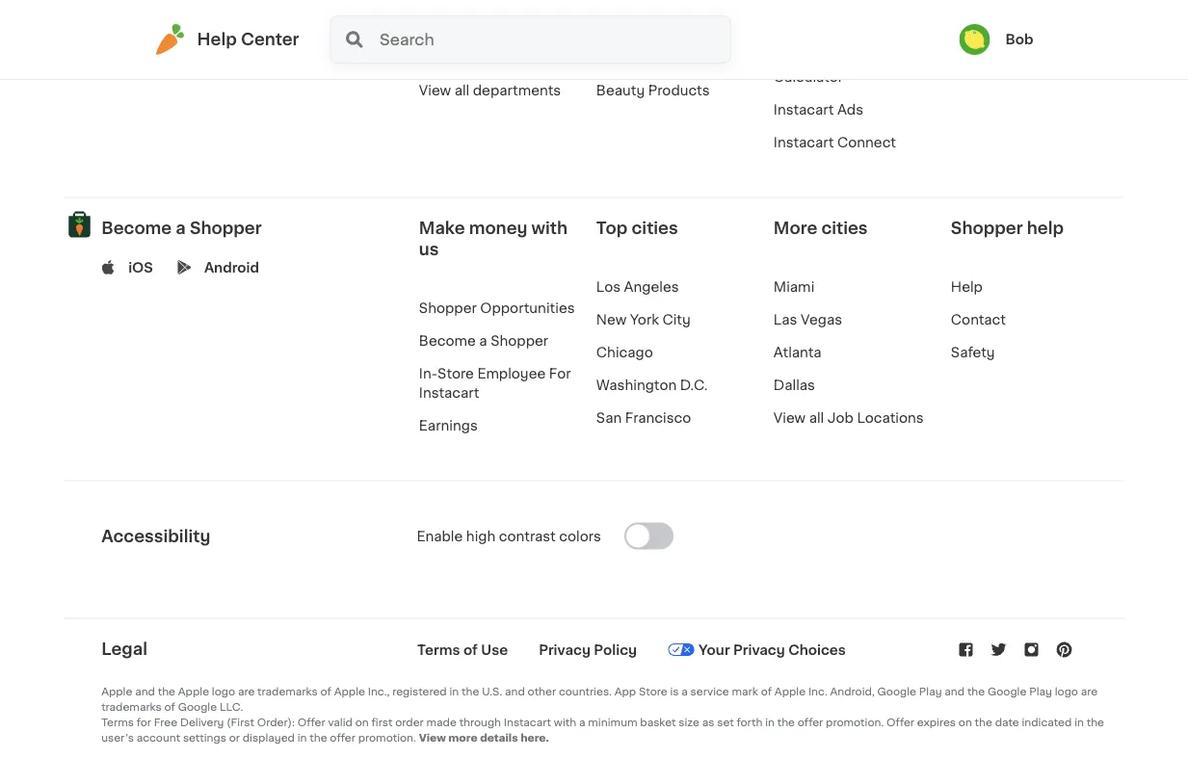 Task type: describe. For each thing, give the bounding box(es) containing it.
atlanta link
[[774, 346, 822, 359]]

view for view all departments
[[419, 84, 451, 97]]

chicago
[[597, 346, 653, 359]]

instacart connect link
[[774, 136, 897, 149]]

in right "indicated"
[[1075, 718, 1084, 728]]

household
[[597, 18, 670, 32]]

forth
[[737, 718, 763, 728]]

of up free
[[164, 702, 175, 713]]

new york city link
[[597, 313, 691, 327]]

privacy policy link
[[539, 644, 637, 658]]

legal
[[101, 642, 147, 658]]

ios link
[[128, 258, 153, 278]]

1 apple from the left
[[101, 687, 132, 698]]

0 horizontal spatial become a shopper
[[101, 220, 262, 237]]

the right displayed on the bottom left of page
[[310, 733, 327, 744]]

with inside make money with us
[[532, 220, 568, 237]]

location
[[1012, 18, 1071, 32]]

bob
[[1006, 33, 1034, 46]]

instacart down instacart ads
[[774, 136, 834, 149]]

view for view all job locations
[[774, 411, 806, 425]]

household essentials link
[[597, 18, 743, 32]]

1 horizontal spatial become a shopper
[[419, 334, 549, 348]]

safety link
[[951, 346, 996, 359]]

minimum
[[588, 718, 638, 728]]

city
[[663, 313, 691, 327]]

shopper left 'help'
[[951, 220, 1023, 237]]

1 horizontal spatial trademarks
[[258, 687, 318, 698]]

1 vertical spatial offer
[[330, 733, 356, 744]]

in up made
[[450, 687, 459, 698]]

for
[[549, 367, 571, 381]]

0 vertical spatial terms
[[417, 644, 460, 658]]

date
[[996, 718, 1020, 728]]

office supplies link
[[597, 51, 701, 64]]

details
[[480, 733, 518, 744]]

1 are from the left
[[238, 687, 255, 698]]

android play store logo image
[[177, 261, 192, 275]]

center
[[241, 31, 299, 48]]

free
[[154, 718, 178, 728]]

store inside in-store employee for instacart
[[438, 367, 474, 381]]

money
[[469, 220, 528, 237]]

help for 'help' link
[[951, 280, 983, 294]]

service
[[691, 687, 730, 698]]

all for departments
[[455, 84, 470, 97]]

d.c.
[[680, 379, 708, 392]]

ios
[[128, 261, 153, 275]]

become a shopper link
[[419, 334, 549, 348]]

shopper up employee
[[491, 334, 549, 348]]

registered
[[393, 687, 447, 698]]

beauty
[[597, 84, 645, 97]]

the right "indicated"
[[1087, 718, 1105, 728]]

office supplies
[[597, 51, 701, 64]]

1 privacy from the left
[[539, 644, 591, 658]]

earnings link
[[419, 419, 478, 433]]

1 logo from the left
[[212, 687, 235, 698]]

user's
[[101, 733, 134, 744]]

0 vertical spatial promotion.
[[826, 718, 884, 728]]

order
[[395, 718, 424, 728]]

goods
[[465, 51, 511, 64]]

or
[[229, 733, 240, 744]]

in-store employee for instacart
[[419, 367, 571, 400]]

household essentials
[[597, 18, 743, 32]]

shopper up become a shopper link
[[419, 302, 477, 315]]

instacart connect
[[774, 136, 897, 149]]

san
[[597, 411, 622, 425]]

las vegas link
[[774, 313, 843, 327]]

calculator
[[774, 70, 844, 84]]

shop
[[951, 18, 987, 32]]

2 play from the left
[[1030, 687, 1053, 698]]

the down facebook image
[[968, 687, 985, 698]]

instacart shopper app logo image
[[64, 209, 96, 241]]

dallas
[[774, 379, 816, 392]]

1 play from the left
[[920, 687, 942, 698]]

instacart ads
[[774, 103, 864, 117]]

las
[[774, 313, 798, 327]]

top cities
[[597, 220, 678, 237]]

2 apple from the left
[[178, 687, 209, 698]]

2 offer from the left
[[887, 718, 915, 728]]

3 and from the left
[[945, 687, 965, 698]]

vegas
[[801, 313, 843, 327]]

office
[[597, 51, 639, 64]]

twitter image
[[990, 641, 1009, 660]]

other
[[528, 687, 556, 698]]

contrast
[[499, 530, 556, 544]]

your privacy choices
[[699, 644, 846, 658]]

a left minimum
[[579, 718, 586, 728]]

miami link
[[774, 280, 815, 294]]

llc.
[[220, 702, 243, 713]]

view more details here. link
[[419, 733, 549, 744]]

safety
[[951, 346, 996, 359]]

first
[[372, 718, 393, 728]]

more
[[449, 733, 478, 744]]

instacart inside in-store employee for instacart
[[419, 386, 480, 400]]

0 vertical spatial offer
[[798, 718, 824, 728]]

of up valid
[[321, 687, 332, 698]]

1 vertical spatial trademarks
[[101, 702, 162, 713]]

user avatar image
[[960, 24, 990, 55]]

view more details here.
[[419, 733, 549, 744]]

las vegas
[[774, 313, 843, 327]]

make
[[419, 220, 465, 237]]

washington d.c.
[[597, 379, 708, 392]]

1 and from the left
[[135, 687, 155, 698]]

android link
[[204, 258, 259, 278]]

policy
[[594, 644, 637, 658]]

the up free
[[158, 687, 175, 698]]

is
[[670, 687, 679, 698]]

2 are from the left
[[1081, 687, 1098, 698]]

make money with us
[[419, 220, 568, 258]]

3 apple from the left
[[334, 687, 365, 698]]

pantry food
[[419, 18, 502, 32]]

shopper up android
[[190, 220, 262, 237]]

terms inside apple and the apple logo are trademarks of apple inc., registered in the u.s. and other countries. app store is a service mark of apple inc. android, google play and the google play logo are trademarks of google llc. terms for free delivery (first order): offer valid on first order made through instacart with a minimum basket size as set forth in the offer promotion. offer expires on the date indicated in the user's account settings or displayed in the offer promotion.
[[101, 718, 134, 728]]

in-store employee for instacart link
[[419, 367, 571, 400]]

help
[[1027, 220, 1064, 237]]

valid
[[328, 718, 353, 728]]



Task type: vqa. For each thing, say whether or not it's contained in the screenshot.
account
yes



Task type: locate. For each thing, give the bounding box(es) containing it.
are
[[238, 687, 255, 698], [1081, 687, 1098, 698]]

1 horizontal spatial are
[[1081, 687, 1098, 698]]

trademarks up for
[[101, 702, 162, 713]]

colors
[[559, 530, 602, 544]]

0 vertical spatial view
[[419, 84, 451, 97]]

grocery budget calculator
[[774, 51, 883, 84]]

become up in-
[[419, 334, 476, 348]]

0 horizontal spatial logo
[[212, 687, 235, 698]]

connect
[[838, 136, 897, 149]]

1 vertical spatial become
[[419, 334, 476, 348]]

offer
[[298, 718, 326, 728], [887, 718, 915, 728]]

logo up "indicated"
[[1055, 687, 1079, 698]]

instacart
[[774, 103, 834, 117], [774, 136, 834, 149], [419, 386, 480, 400], [504, 718, 551, 728]]

miami
[[774, 280, 815, 294]]

0 vertical spatial become a shopper
[[101, 220, 262, 237]]

apple up delivery
[[178, 687, 209, 698]]

instagram image
[[1022, 641, 1042, 660]]

1 horizontal spatial offer
[[887, 718, 915, 728]]

play up "indicated"
[[1030, 687, 1053, 698]]

the left date
[[975, 718, 993, 728]]

0 horizontal spatial cities
[[632, 220, 678, 237]]

1 vertical spatial help
[[951, 280, 983, 294]]

0 horizontal spatial google
[[178, 702, 217, 713]]

help link
[[951, 280, 983, 294]]

1 on from the left
[[355, 718, 369, 728]]

all down baked goods on the left top of page
[[455, 84, 470, 97]]

and up expires
[[945, 687, 965, 698]]

pantry
[[419, 18, 464, 32]]

products
[[649, 84, 710, 97]]

privacy up countries.
[[539, 644, 591, 658]]

become a shopper down shopper opportunities
[[419, 334, 549, 348]]

1 vertical spatial promotion.
[[358, 733, 416, 744]]

promotion. down the first
[[358, 733, 416, 744]]

your
[[699, 644, 730, 658]]

0 horizontal spatial offer
[[330, 733, 356, 744]]

apple down legal on the left of page
[[101, 687, 132, 698]]

0 horizontal spatial become
[[101, 220, 172, 237]]

new york city
[[597, 313, 691, 327]]

apple
[[101, 687, 132, 698], [178, 687, 209, 698], [334, 687, 365, 698], [775, 687, 806, 698]]

Search search field
[[378, 16, 730, 63]]

earnings
[[419, 419, 478, 433]]

store left is
[[639, 687, 668, 698]]

0 horizontal spatial terms
[[101, 718, 134, 728]]

apple left inc.,
[[334, 687, 365, 698]]

offer left valid
[[298, 718, 326, 728]]

1 vertical spatial all
[[810, 411, 824, 425]]

1 horizontal spatial terms
[[417, 644, 460, 658]]

beauty products link
[[597, 84, 710, 97]]

inc.,
[[368, 687, 390, 698]]

1 vertical spatial view
[[774, 411, 806, 425]]

0 horizontal spatial promotion.
[[358, 733, 416, 744]]

a right is
[[682, 687, 688, 698]]

0 horizontal spatial play
[[920, 687, 942, 698]]

made
[[427, 718, 457, 728]]

help up contact link
[[951, 280, 983, 294]]

help right instacart image at the left top of page
[[197, 31, 237, 48]]

logo up llc.
[[212, 687, 235, 698]]

trademarks
[[258, 687, 318, 698], [101, 702, 162, 713]]

cities for more cities
[[822, 220, 868, 237]]

0 horizontal spatial all
[[455, 84, 470, 97]]

ios app store logo image
[[101, 261, 116, 275]]

apple left inc.
[[775, 687, 806, 698]]

of right mark
[[761, 687, 772, 698]]

view for view more details here.
[[419, 733, 446, 744]]

app
[[615, 687, 636, 698]]

0 horizontal spatial on
[[355, 718, 369, 728]]

all left job
[[810, 411, 824, 425]]

1 horizontal spatial promotion.
[[826, 718, 884, 728]]

facebook image
[[957, 641, 976, 660]]

google right android,
[[878, 687, 917, 698]]

terms up user's
[[101, 718, 134, 728]]

all for job
[[810, 411, 824, 425]]

by
[[990, 18, 1008, 32]]

us
[[419, 241, 439, 258]]

2 horizontal spatial google
[[988, 687, 1027, 698]]

android
[[204, 261, 259, 275]]

baked
[[419, 51, 462, 64]]

promotion. down android,
[[826, 718, 884, 728]]

more cities
[[774, 220, 868, 237]]

0 vertical spatial help
[[197, 31, 237, 48]]

the left u.s.
[[462, 687, 479, 698]]

shopper opportunities
[[419, 302, 575, 315]]

become a shopper up the android play store logo
[[101, 220, 262, 237]]

grocery
[[774, 51, 829, 64]]

in right forth
[[766, 718, 775, 728]]

high
[[466, 530, 496, 544]]

budget
[[833, 51, 883, 64]]

view down made
[[419, 733, 446, 744]]

1 horizontal spatial and
[[505, 687, 525, 698]]

your privacy choices link
[[668, 641, 846, 660]]

and right u.s.
[[505, 687, 525, 698]]

contact link
[[951, 313, 1006, 327]]

1 horizontal spatial privacy
[[734, 644, 786, 658]]

1 horizontal spatial play
[[1030, 687, 1053, 698]]

0 vertical spatial all
[[455, 84, 470, 97]]

grocery budget calculator link
[[774, 51, 883, 84]]

1 horizontal spatial on
[[959, 718, 973, 728]]

offer down valid
[[330, 733, 356, 744]]

here.
[[521, 733, 549, 744]]

store down become a shopper link
[[438, 367, 474, 381]]

of left 'use'
[[464, 644, 478, 658]]

for
[[137, 718, 151, 728]]

cities right more
[[822, 220, 868, 237]]

shopper help
[[951, 220, 1064, 237]]

shop by location
[[951, 18, 1071, 32]]

instacart up here.
[[504, 718, 551, 728]]

privacy up mark
[[734, 644, 786, 658]]

0 horizontal spatial help
[[197, 31, 237, 48]]

pantry food link
[[419, 18, 502, 32]]

2 on from the left
[[959, 718, 973, 728]]

with down countries.
[[554, 718, 577, 728]]

0 horizontal spatial trademarks
[[101, 702, 162, 713]]

0 horizontal spatial are
[[238, 687, 255, 698]]

play
[[920, 687, 942, 698], [1030, 687, 1053, 698]]

1 cities from the left
[[632, 220, 678, 237]]

store inside apple and the apple logo are trademarks of apple inc., registered in the u.s. and other countries. app store is a service mark of apple inc. android, google play and the google play logo are trademarks of google llc. terms for free delivery (first order): offer valid on first order made through instacart with a minimum basket size as set forth in the offer promotion. offer expires on the date indicated in the user's account settings or displayed in the offer promotion.
[[639, 687, 668, 698]]

1 vertical spatial store
[[639, 687, 668, 698]]

contact
[[951, 313, 1006, 327]]

2 logo from the left
[[1055, 687, 1079, 698]]

indicated
[[1022, 718, 1072, 728]]

offer down inc.
[[798, 718, 824, 728]]

baked goods link
[[419, 51, 511, 64]]

0 vertical spatial trademarks
[[258, 687, 318, 698]]

terms of use
[[417, 644, 508, 658]]

with inside apple and the apple logo are trademarks of apple inc., registered in the u.s. and other countries. app store is a service mark of apple inc. android, google play and the google play logo are trademarks of google llc. terms for free delivery (first order): offer valid on first order made through instacart with a minimum basket size as set forth in the offer promotion. offer expires on the date indicated in the user's account settings or displayed in the offer promotion.
[[554, 718, 577, 728]]

departments
[[473, 84, 561, 97]]

the right forth
[[778, 718, 795, 728]]

1 vertical spatial become a shopper
[[419, 334, 549, 348]]

of
[[464, 644, 478, 658], [321, 687, 332, 698], [761, 687, 772, 698], [164, 702, 175, 713]]

play up expires
[[920, 687, 942, 698]]

2 cities from the left
[[822, 220, 868, 237]]

0 horizontal spatial and
[[135, 687, 155, 698]]

in right displayed on the bottom left of page
[[298, 733, 307, 744]]

1 offer from the left
[[298, 718, 326, 728]]

ads
[[838, 103, 864, 117]]

delivery
[[180, 718, 224, 728]]

1 vertical spatial terms
[[101, 718, 134, 728]]

help for help center
[[197, 31, 237, 48]]

android,
[[831, 687, 875, 698]]

1 vertical spatial with
[[554, 718, 577, 728]]

1 horizontal spatial logo
[[1055, 687, 1079, 698]]

offer left expires
[[887, 718, 915, 728]]

instacart down calculator
[[774, 103, 834, 117]]

displayed
[[243, 733, 295, 744]]

view down dallas
[[774, 411, 806, 425]]

view down baked
[[419, 84, 451, 97]]

cities for top cities
[[632, 220, 678, 237]]

san francisco link
[[597, 411, 691, 425]]

instacart image
[[155, 24, 186, 55]]

trademarks up order):
[[258, 687, 318, 698]]

2 privacy from the left
[[734, 644, 786, 658]]

instacart down in-
[[419, 386, 480, 400]]

2 horizontal spatial and
[[945, 687, 965, 698]]

instacart inside apple and the apple logo are trademarks of apple inc., registered in the u.s. and other countries. app store is a service mark of apple inc. android, google play and the google play logo are trademarks of google llc. terms for free delivery (first order): offer valid on first order made through instacart with a minimum basket size as set forth in the offer promotion. offer expires on the date indicated in the user's account settings or displayed in the offer promotion.
[[504, 718, 551, 728]]

0 horizontal spatial offer
[[298, 718, 326, 728]]

view all job locations link
[[774, 411, 924, 425]]

0 vertical spatial become
[[101, 220, 172, 237]]

a up the android play store logo
[[176, 220, 186, 237]]

(first
[[227, 718, 254, 728]]

as
[[703, 718, 715, 728]]

mark
[[732, 687, 759, 698]]

food
[[467, 18, 502, 32]]

cities right the top
[[632, 220, 678, 237]]

0 horizontal spatial store
[[438, 367, 474, 381]]

apple and the apple logo are trademarks of apple inc., registered in the u.s. and other countries. app store is a service mark of apple inc. android, google play and the google play logo are trademarks of google llc. terms for free delivery (first order): offer valid on first order made through instacart with a minimum basket size as set forth in the offer promotion. offer expires on the date indicated in the user's account settings or displayed in the offer promotion.
[[101, 687, 1105, 744]]

1 horizontal spatial cities
[[822, 220, 868, 237]]

set
[[718, 718, 734, 728]]

beauty products
[[597, 84, 710, 97]]

a down shopper opportunities
[[479, 334, 487, 348]]

los angeles
[[597, 280, 679, 294]]

account
[[137, 733, 180, 744]]

1 horizontal spatial offer
[[798, 718, 824, 728]]

0 vertical spatial store
[[438, 367, 474, 381]]

enable
[[417, 530, 463, 544]]

enable high contrast colors
[[417, 530, 602, 544]]

1 horizontal spatial store
[[639, 687, 668, 698]]

1 horizontal spatial google
[[878, 687, 917, 698]]

los angeles link
[[597, 280, 679, 294]]

google up date
[[988, 687, 1027, 698]]

accessibility
[[101, 529, 210, 545]]

shop by location link
[[951, 18, 1071, 32]]

1 horizontal spatial become
[[419, 334, 476, 348]]

settings
[[183, 733, 226, 744]]

0 vertical spatial with
[[532, 220, 568, 237]]

on left the first
[[355, 718, 369, 728]]

on right expires
[[959, 718, 973, 728]]

1 horizontal spatial help
[[951, 280, 983, 294]]

4 apple from the left
[[775, 687, 806, 698]]

terms up registered
[[417, 644, 460, 658]]

order):
[[257, 718, 295, 728]]

1 horizontal spatial all
[[810, 411, 824, 425]]

u.s.
[[482, 687, 503, 698]]

google up delivery
[[178, 702, 217, 713]]

and up for
[[135, 687, 155, 698]]

pinterest image
[[1055, 641, 1075, 660]]

become up ios
[[101, 220, 172, 237]]

with right money at the top
[[532, 220, 568, 237]]

logo
[[212, 687, 235, 698], [1055, 687, 1079, 698]]

inc.
[[809, 687, 828, 698]]

help
[[197, 31, 237, 48], [951, 280, 983, 294]]

2 and from the left
[[505, 687, 525, 698]]

2 vertical spatial view
[[419, 733, 446, 744]]

0 horizontal spatial privacy
[[539, 644, 591, 658]]

shopper opportunities link
[[419, 302, 575, 315]]

dallas link
[[774, 379, 816, 392]]

francisco
[[625, 411, 691, 425]]

use
[[481, 644, 508, 658]]

atlanta
[[774, 346, 822, 359]]

through
[[460, 718, 501, 728]]

basket
[[640, 718, 676, 728]]

job
[[828, 411, 854, 425]]



